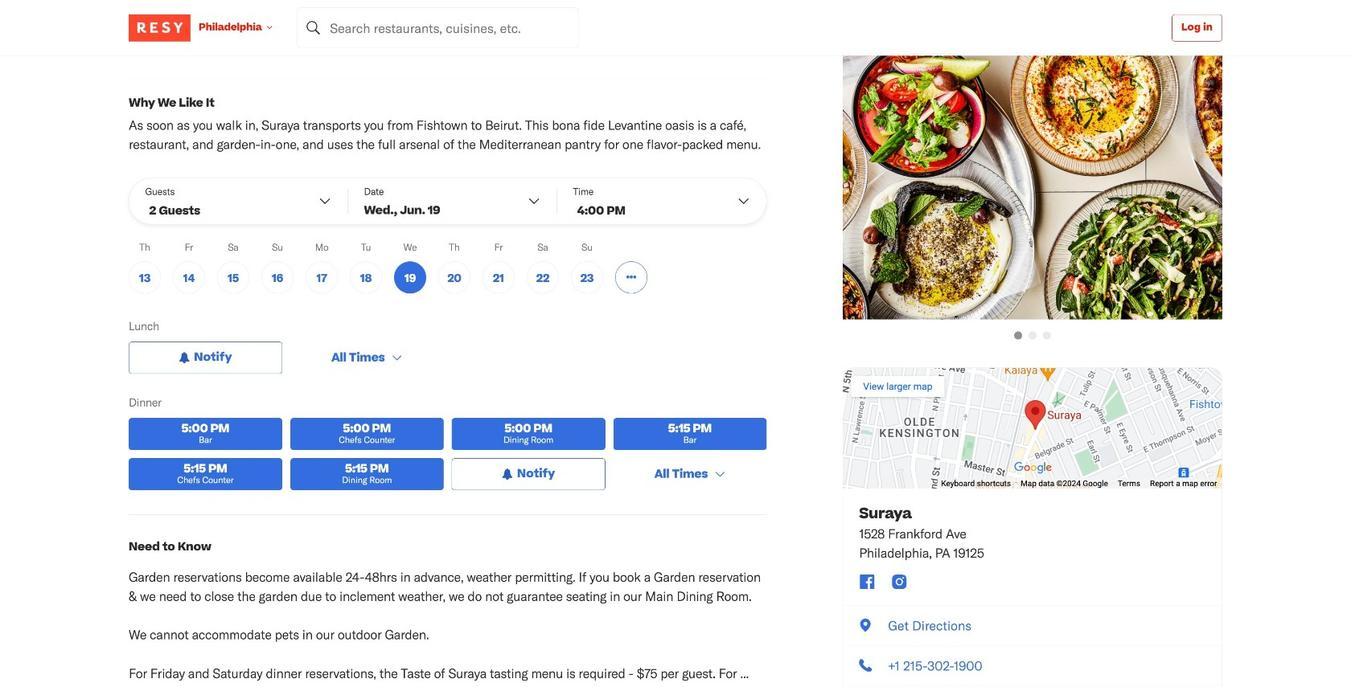 Task type: vqa. For each thing, say whether or not it's contained in the screenshot.
Search restaurants, cuisines, etc. text box
yes



Task type: describe. For each thing, give the bounding box(es) containing it.
climbing image
[[213, 43, 226, 55]]



Task type: locate. For each thing, give the bounding box(es) containing it.
4.8 out of 5 stars image
[[129, 2, 155, 18]]

None field
[[297, 8, 579, 48]]

Search restaurants, cuisines, etc. text field
[[297, 8, 579, 48]]



